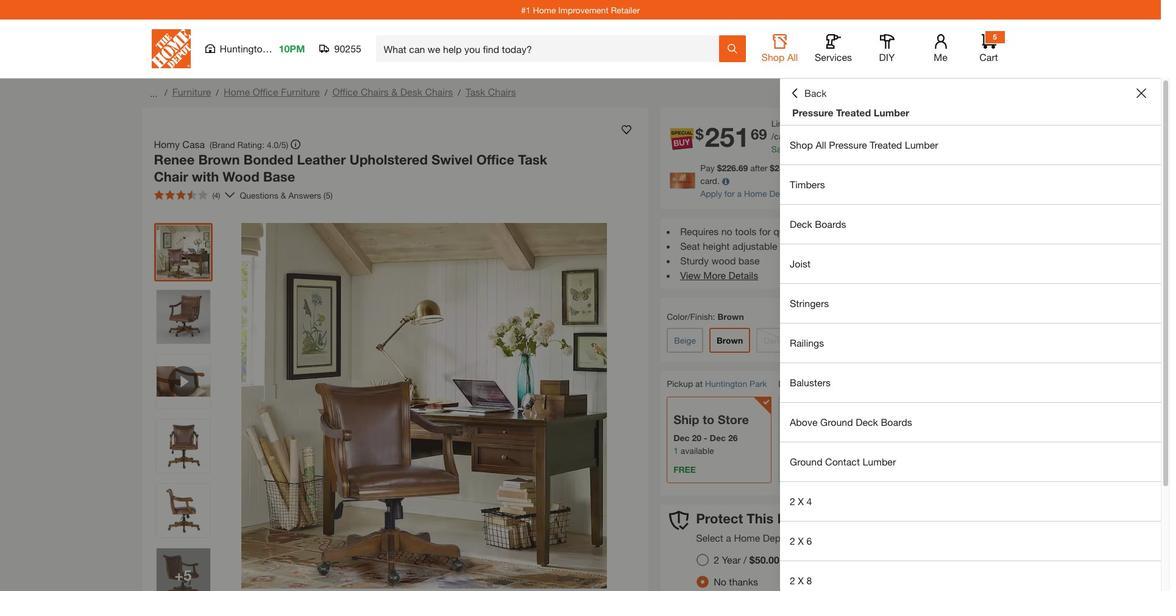 Task type: locate. For each thing, give the bounding box(es) containing it.
homy
[[154, 138, 180, 150]]

1 horizontal spatial deck
[[856, 416, 879, 428]]

to up -
[[703, 413, 715, 427]]

lumber up upon
[[905, 139, 939, 151]]

free down "1"
[[674, 465, 696, 475]]

by
[[862, 532, 873, 544]]

ground inside above ground deck boards link
[[821, 416, 853, 428]]

$ up '160'
[[801, 131, 806, 141]]

1 vertical spatial a
[[737, 188, 742, 199]]

delivery friday, dec 22
[[785, 413, 843, 443]]

joist link
[[780, 244, 1161, 284]]

limit 20 per order /carton $ 411 . 94 save $ 160 . 25 ( 39 %)
[[772, 118, 849, 154]]

1 horizontal spatial park
[[750, 379, 767, 389]]

2 x from the top
[[798, 535, 804, 547]]

for down the info icon
[[725, 188, 735, 199]]

3.5 stars image
[[154, 190, 208, 200]]

lumber for ground contact lumber
[[863, 456, 896, 468]]

park left "delivering"
[[750, 379, 767, 389]]

furniture right ... button
[[172, 86, 211, 98]]

90255
[[334, 43, 362, 54], [829, 379, 852, 390]]

2 horizontal spatial chairs
[[488, 86, 516, 98]]

(4) button
[[149, 185, 225, 205]]

option group
[[692, 550, 789, 591]]

$ 251 69
[[696, 121, 767, 153]]

office down 90255 button
[[333, 86, 358, 98]]

quick
[[774, 226, 798, 237]]

ground down friday,
[[790, 456, 823, 468]]

22
[[834, 433, 843, 443]]

0 vertical spatial &
[[392, 86, 398, 98]]

brown homy casa task chairs renee e1.1 image
[[156, 290, 210, 344]]

1 horizontal spatial all
[[816, 139, 827, 151]]

brown right :
[[718, 312, 744, 322]]

2 for 2 year / $50.00
[[714, 554, 719, 566]]

retailer
[[611, 5, 640, 15]]

0 horizontal spatial for
[[725, 188, 735, 199]]

task
[[466, 86, 486, 98], [518, 152, 548, 168]]

$ left 251
[[696, 126, 704, 143]]

free down friday,
[[785, 465, 808, 475]]

0 horizontal spatial boards
[[815, 218, 847, 230]]

home inside protect this item select a home depot protection plan by allstate for:
[[734, 532, 761, 544]]

.
[[820, 131, 823, 141], [812, 144, 814, 154]]

a inside your total qualifying purchase upon opening a new card.
[[976, 163, 980, 173]]

90255 up above ground deck boards at the right of page
[[829, 379, 852, 390]]

wood
[[712, 255, 736, 266]]

1 vertical spatial task
[[518, 152, 548, 168]]

3 x from the top
[[798, 575, 804, 587]]

x
[[798, 496, 804, 507], [798, 535, 804, 547], [798, 575, 804, 587]]

& inside ... / furniture / home office furniture / office chairs & desk chairs / task chairs
[[392, 86, 398, 98]]

office
[[253, 86, 278, 98], [333, 86, 358, 98], [477, 152, 515, 168]]

8
[[807, 575, 812, 587]]

all up back button
[[788, 51, 798, 63]]

1 dec from the left
[[674, 433, 690, 443]]

menu containing shop all pressure treated lumber
[[780, 126, 1161, 591]]

plan
[[840, 532, 859, 544]]

90255 inside delivering to 90255
[[829, 379, 852, 390]]

-
[[704, 433, 708, 443]]

deck up ground contact lumber at the bottom right of page
[[856, 416, 879, 428]]

2 vertical spatial a
[[726, 532, 732, 544]]

2
[[790, 496, 796, 507], [790, 535, 796, 547], [714, 554, 719, 566], [790, 575, 796, 587]]

shop for shop all
[[762, 51, 785, 63]]

treated up the shop all pressure treated lumber
[[837, 107, 871, 118]]

1 vertical spatial brown
[[718, 312, 744, 322]]

brown down color/finish : brown
[[717, 335, 743, 346]]

$ right pay at the right of the page
[[717, 163, 722, 173]]

1 horizontal spatial shop
[[790, 139, 813, 151]]

lumber up the shop all pressure treated lumber
[[874, 107, 910, 118]]

0 vertical spatial ground
[[821, 416, 853, 428]]

1 vertical spatial huntington
[[705, 379, 748, 389]]

1 horizontal spatial 25
[[814, 144, 824, 154]]

2 left 4
[[790, 496, 796, 507]]

2 left 8
[[790, 575, 796, 587]]

2 for 2 x 8
[[790, 575, 796, 587]]

beige
[[674, 335, 696, 346]]

. down 411
[[812, 144, 814, 154]]

above
[[790, 416, 818, 428]]

1 horizontal spatial a
[[737, 188, 742, 199]]

1 vertical spatial shop
[[790, 139, 813, 151]]

... button
[[148, 85, 160, 102]]

3 dec from the left
[[815, 433, 831, 443]]

task inside ... / furniture / home office furniture / office chairs & desk chairs / task chairs
[[466, 86, 486, 98]]

feedback link image
[[1154, 206, 1171, 272]]

20 left -
[[692, 433, 702, 443]]

1 vertical spatial pressure
[[829, 139, 868, 151]]

1 vertical spatial depot
[[763, 532, 790, 544]]

20 left per
[[793, 118, 802, 129]]

diy
[[880, 51, 895, 63]]

(5)
[[324, 190, 333, 200]]

90255 up ... / furniture / home office furniture / office chairs & desk chairs / task chairs at the left
[[334, 43, 362, 54]]

home up 2 year / $50.00 on the right
[[734, 532, 761, 544]]

to inside delivering to 90255
[[819, 379, 826, 389]]

dec up "1"
[[674, 433, 690, 443]]

1 horizontal spatial 20
[[793, 118, 802, 129]]

dec right -
[[710, 433, 726, 443]]

0 vertical spatial lumber
[[874, 107, 910, 118]]

friday,
[[785, 433, 813, 443]]

0 vertical spatial brown
[[198, 152, 240, 168]]

furniture down 10pm
[[281, 86, 320, 98]]

the home depot logo image
[[152, 29, 191, 68]]

0 vertical spatial task
[[466, 86, 486, 98]]

1 horizontal spatial .
[[820, 131, 823, 141]]

0 horizontal spatial free
[[674, 465, 696, 475]]

stringers link
[[780, 284, 1161, 323]]

0 vertical spatial huntington
[[220, 43, 268, 54]]

services
[[815, 51, 852, 63]]

1 vertical spatial 20
[[692, 433, 702, 443]]

0 horizontal spatial to
[[703, 413, 715, 427]]

. down order
[[820, 131, 823, 141]]

a left new
[[976, 163, 980, 173]]

all inside button
[[788, 51, 798, 63]]

1 vertical spatial .
[[812, 144, 814, 154]]

depot down off
[[770, 188, 793, 199]]

1 horizontal spatial dec
[[710, 433, 726, 443]]

0 vertical spatial x
[[798, 496, 804, 507]]

2 chairs from the left
[[425, 86, 453, 98]]

2 left "year"
[[714, 554, 719, 566]]

bonded
[[244, 152, 293, 168]]

after
[[751, 163, 768, 173]]

0 vertical spatial all
[[788, 51, 798, 63]]

0 vertical spatial 90255
[[334, 43, 362, 54]]

ground inside ground contact lumber "link"
[[790, 456, 823, 468]]

1 horizontal spatial chairs
[[425, 86, 453, 98]]

0 vertical spatial for
[[725, 188, 735, 199]]

renee
[[154, 152, 195, 168]]

1 horizontal spatial furniture
[[281, 86, 320, 98]]

apply for a home depot consumer card
[[701, 188, 856, 199]]

shop all
[[762, 51, 798, 63]]

casa
[[182, 138, 205, 150]]

to for store
[[703, 413, 715, 427]]

base
[[263, 169, 295, 184]]

home right furniture link
[[224, 86, 250, 98]]

lumber right contact
[[863, 456, 896, 468]]

1 horizontal spatial &
[[392, 86, 398, 98]]

(4) link
[[149, 185, 235, 205]]

off
[[787, 163, 804, 173]]

25 left (
[[814, 144, 824, 154]]

2 horizontal spatial a
[[976, 163, 980, 173]]

dec inside delivery friday, dec 22
[[815, 433, 831, 443]]

dec left the 22
[[815, 433, 831, 443]]

1 vertical spatial treated
[[870, 139, 903, 151]]

answers
[[289, 190, 321, 200]]

all left 39
[[816, 139, 827, 151]]

pressure right (
[[829, 139, 868, 151]]

0 horizontal spatial deck
[[790, 218, 813, 230]]

shop inside menu
[[790, 139, 813, 151]]

free for to
[[674, 465, 696, 475]]

pressure down back on the right of the page
[[793, 107, 834, 118]]

all for shop all pressure treated lumber
[[816, 139, 827, 151]]

depot down item
[[763, 532, 790, 544]]

qualifying
[[844, 163, 881, 173]]

2 x 8 link
[[780, 562, 1161, 591]]

back button
[[790, 87, 827, 99]]

& left desk
[[392, 86, 398, 98]]

0 horizontal spatial a
[[726, 532, 732, 544]]

1 vertical spatial 25
[[775, 163, 784, 173]]

1 furniture from the left
[[172, 86, 211, 98]]

1 horizontal spatial 90255
[[829, 379, 852, 390]]

94
[[823, 131, 832, 141]]

cart 5
[[980, 32, 999, 63]]

2 x 6 link
[[780, 522, 1161, 561]]

1 horizontal spatial boards
[[881, 416, 912, 428]]

1 vertical spatial 90255
[[829, 379, 852, 390]]

2 x 4
[[790, 496, 812, 507]]

0 vertical spatial to
[[819, 379, 826, 389]]

1 x from the top
[[798, 496, 804, 507]]

1 free from the left
[[674, 465, 696, 475]]

0 vertical spatial depot
[[770, 188, 793, 199]]

(brand rating: 4.0 /5)
[[210, 139, 289, 150]]

leather
[[297, 152, 346, 168]]

& down the 'base'
[[281, 190, 286, 200]]

ground up the 22
[[821, 416, 853, 428]]

treated inside menu
[[870, 139, 903, 151]]

shop all button
[[761, 34, 800, 63]]

1
[[674, 446, 679, 456]]

pickup at huntington park
[[667, 379, 767, 389]]

diy button
[[868, 34, 907, 63]]

$ right after
[[770, 163, 775, 173]]

2 left 6 at the right bottom
[[790, 535, 796, 547]]

2 vertical spatial brown
[[717, 335, 743, 346]]

apply for a home depot consumer card link
[[701, 188, 856, 199]]

pressure
[[793, 107, 834, 118], [829, 139, 868, 151]]

furniture
[[172, 86, 211, 98], [281, 86, 320, 98]]

/5)
[[279, 139, 289, 150]]

1 vertical spatial lumber
[[905, 139, 939, 151]]

0 horizontal spatial all
[[788, 51, 798, 63]]

select
[[696, 532, 724, 544]]

office down huntington park
[[253, 86, 278, 98]]

brown down (brand
[[198, 152, 240, 168]]

0 vertical spatial 20
[[793, 118, 802, 129]]

0 vertical spatial boards
[[815, 218, 847, 230]]

to for 90255
[[819, 379, 826, 389]]

a right select
[[726, 532, 732, 544]]

(brand
[[210, 139, 235, 150]]

0 vertical spatial pressure
[[793, 107, 834, 118]]

me
[[934, 51, 948, 63]]

0 horizontal spatial chairs
[[361, 86, 389, 98]]

sturdy
[[681, 255, 709, 266]]

1 vertical spatial &
[[281, 190, 286, 200]]

2 free from the left
[[785, 465, 808, 475]]

x for 8
[[798, 575, 804, 587]]

to left the 90255 'link'
[[819, 379, 826, 389]]

for inside requires no tools for quick and easy assembly seat height adjustable sturdy wood base view more details
[[759, 226, 771, 237]]

0 horizontal spatial park
[[271, 43, 291, 54]]

1 horizontal spatial to
[[819, 379, 826, 389]]

2 x 6
[[790, 535, 812, 547]]

0 horizontal spatial office
[[253, 86, 278, 98]]

2 horizontal spatial office
[[477, 152, 515, 168]]

0 vertical spatial shop
[[762, 51, 785, 63]]

x for 6
[[798, 535, 804, 547]]

huntington right at at the bottom of the page
[[705, 379, 748, 389]]

timbers
[[790, 179, 825, 190]]

questions & answers (5)
[[240, 190, 333, 200]]

lumber inside shop all pressure treated lumber link
[[905, 139, 939, 151]]

1 vertical spatial ground
[[790, 456, 823, 468]]

0 horizontal spatial 20
[[692, 433, 702, 443]]

lumber inside ground contact lumber "link"
[[863, 456, 896, 468]]

dec
[[674, 433, 690, 443], [710, 433, 726, 443], [815, 433, 831, 443]]

timbers link
[[780, 165, 1161, 204]]

0 horizontal spatial dec
[[674, 433, 690, 443]]

purchase
[[883, 163, 918, 173]]

6
[[807, 535, 812, 547]]

251
[[705, 121, 750, 153]]

treated up purchase
[[870, 139, 903, 151]]

0 horizontal spatial shop
[[762, 51, 785, 63]]

25
[[814, 144, 824, 154], [775, 163, 784, 173]]

delivering
[[779, 379, 816, 389]]

0 horizontal spatial 25
[[775, 163, 784, 173]]

wood
[[223, 169, 259, 184]]

office right swivel
[[477, 152, 515, 168]]

4
[[807, 496, 812, 507]]

2 vertical spatial x
[[798, 575, 804, 587]]

x left 8
[[798, 575, 804, 587]]

2 horizontal spatial dec
[[815, 433, 831, 443]]

task inside renee brown bonded leather upholstered swivel office task chair with wood base
[[518, 152, 548, 168]]

0 horizontal spatial furniture
[[172, 86, 211, 98]]

more
[[704, 269, 726, 281]]

2 vertical spatial lumber
[[863, 456, 896, 468]]

at
[[696, 379, 703, 389]]

0 horizontal spatial task
[[466, 86, 486, 98]]

0 horizontal spatial 90255
[[334, 43, 362, 54]]

park up home office furniture link
[[271, 43, 291, 54]]

0 vertical spatial a
[[976, 163, 980, 173]]

a down 226.69
[[737, 188, 742, 199]]

to inside ship to store dec 20 - dec 26 1 available
[[703, 413, 715, 427]]

menu
[[780, 126, 1161, 591]]

0 horizontal spatial .
[[812, 144, 814, 154]]

deck left easy
[[790, 218, 813, 230]]

for up adjustable
[[759, 226, 771, 237]]

shop inside button
[[762, 51, 785, 63]]

1 horizontal spatial for
[[759, 226, 771, 237]]

0 vertical spatial park
[[271, 43, 291, 54]]

What can we help you find today? search field
[[384, 36, 719, 62]]

x left 6 at the right bottom
[[798, 535, 804, 547]]

depot inside protect this item select a home depot protection plan by allstate for:
[[763, 532, 790, 544]]

office inside renee brown bonded leather upholstered swivel office task chair with wood base
[[477, 152, 515, 168]]

huntington left 10pm
[[220, 43, 268, 54]]

1 vertical spatial to
[[703, 413, 715, 427]]

apply now image
[[670, 173, 701, 189]]

all for shop all
[[788, 51, 798, 63]]

0 vertical spatial 25
[[814, 144, 824, 154]]

0 vertical spatial deck
[[790, 218, 813, 230]]

25 left off
[[775, 163, 784, 173]]

x left 4
[[798, 496, 804, 507]]

(4)
[[212, 191, 220, 200]]

1 vertical spatial all
[[816, 139, 827, 151]]

1 vertical spatial x
[[798, 535, 804, 547]]

1 horizontal spatial task
[[518, 152, 548, 168]]

to
[[819, 379, 826, 389], [703, 413, 715, 427]]

1 horizontal spatial free
[[785, 465, 808, 475]]

all inside menu
[[816, 139, 827, 151]]

shop all pressure treated lumber link
[[780, 126, 1161, 165]]

railings link
[[780, 324, 1161, 363]]

1 vertical spatial for
[[759, 226, 771, 237]]



Task type: describe. For each thing, give the bounding box(es) containing it.
pay
[[701, 163, 715, 173]]

option group containing 2 year /
[[692, 550, 789, 591]]

39
[[828, 144, 838, 154]]

joist
[[790, 258, 811, 269]]

2 for 2 x 4
[[790, 496, 796, 507]]

protect this item select a home depot protection plan by allstate for:
[[696, 511, 925, 544]]

26
[[729, 433, 738, 443]]

cart
[[980, 51, 999, 63]]

this
[[747, 511, 774, 527]]

1 chairs from the left
[[361, 86, 389, 98]]

adjustable
[[733, 240, 778, 252]]

delivery
[[785, 413, 832, 427]]

90255 button
[[320, 43, 362, 55]]

desk
[[400, 86, 423, 98]]

pressure treated lumber
[[793, 107, 910, 118]]

balusters
[[790, 377, 831, 388]]

brown homy casa task chairs renee 64.0 image
[[156, 226, 210, 279]]

1 vertical spatial park
[[750, 379, 767, 389]]

base
[[739, 255, 760, 266]]

90255 inside button
[[334, 43, 362, 54]]

x for 4
[[798, 496, 804, 507]]

25 inside limit 20 per order /carton $ 411 . 94 save $ 160 . 25 ( 39 %)
[[814, 144, 824, 154]]

shop for shop all pressure treated lumber
[[790, 139, 813, 151]]

no
[[714, 576, 727, 588]]

per
[[804, 118, 817, 129]]

new
[[983, 163, 999, 173]]

contact
[[826, 456, 860, 468]]

and
[[800, 226, 817, 237]]

2 dec from the left
[[710, 433, 726, 443]]

available
[[681, 446, 714, 456]]

#1 home improvement retailer
[[521, 5, 640, 15]]

/ left task chairs link
[[458, 87, 461, 98]]

$ right 'save'
[[793, 144, 798, 154]]

pay $ 226.69 after $ 25 off
[[701, 163, 804, 173]]

20 inside limit 20 per order /carton $ 411 . 94 save $ 160 . 25 ( 39 %)
[[793, 118, 802, 129]]

me button
[[922, 34, 961, 63]]

apply
[[701, 188, 722, 199]]

20 inside ship to store dec 20 - dec 26 1 available
[[692, 433, 702, 443]]

delivering to 90255
[[779, 379, 852, 390]]

1 vertical spatial boards
[[881, 416, 912, 428]]

info image
[[722, 178, 730, 186]]

details
[[729, 269, 759, 281]]

home right #1
[[533, 5, 556, 15]]

free for friday,
[[785, 465, 808, 475]]

10pm
[[279, 43, 305, 54]]

brown homy casa task chairs renee c3.2 image
[[156, 419, 210, 473]]

... / furniture / home office furniture / office chairs & desk chairs / task chairs
[[148, 86, 516, 98]]

160
[[798, 144, 812, 154]]

/ right furniture link
[[216, 87, 219, 98]]

drawer close image
[[1137, 88, 1147, 98]]

/carton
[[772, 131, 799, 141]]

huntington park button
[[705, 379, 767, 389]]

rating:
[[237, 139, 264, 150]]

2 for 2 x 6
[[790, 535, 796, 547]]

brown inside button
[[717, 335, 743, 346]]

homy casa link
[[154, 137, 210, 152]]

above ground deck boards link
[[780, 403, 1161, 442]]

year
[[722, 554, 741, 566]]

homy casa
[[154, 138, 205, 150]]

no thanks
[[714, 576, 759, 588]]

item
[[778, 511, 806, 527]]

with
[[192, 169, 219, 184]]

your total qualifying purchase upon opening a new card.
[[701, 163, 999, 186]]

/ down 90255 button
[[325, 87, 328, 98]]

3 chairs from the left
[[488, 86, 516, 98]]

pressure inside menu
[[829, 139, 868, 151]]

$50.00
[[750, 554, 780, 566]]

stringers
[[790, 298, 829, 309]]

brown homy casa task chairs renee 1f.4 image
[[156, 549, 210, 591]]

height
[[703, 240, 730, 252]]

0 horizontal spatial huntington
[[220, 43, 268, 54]]

assembly
[[842, 226, 884, 237]]

0 vertical spatial treated
[[837, 107, 871, 118]]

brown homy casa task chairs renee 4f.3 image
[[156, 484, 210, 538]]

0 vertical spatial .
[[820, 131, 823, 141]]

0 horizontal spatial &
[[281, 190, 286, 200]]

69
[[751, 126, 767, 143]]

tools
[[735, 226, 757, 237]]

home down after
[[744, 188, 767, 199]]

a inside protect this item select a home depot protection plan by allstate for:
[[726, 532, 732, 544]]

home inside ... / furniture / home office furniture / office chairs & desk chairs / task chairs
[[224, 86, 250, 98]]

/ right ...
[[165, 87, 167, 98]]

your
[[806, 163, 823, 173]]

2 furniture from the left
[[281, 86, 320, 98]]

above ground deck boards
[[790, 416, 912, 428]]

upon
[[921, 163, 940, 173]]

5
[[993, 32, 997, 41]]

brown inside renee brown bonded leather upholstered swivel office task chair with wood base
[[198, 152, 240, 168]]

upholstered
[[350, 152, 428, 168]]

thanks
[[729, 576, 759, 588]]

home office furniture link
[[224, 86, 320, 98]]

:
[[713, 312, 715, 322]]

ship to store dec 20 - dec 26 1 available
[[674, 413, 749, 456]]

protect
[[696, 511, 743, 527]]

no
[[722, 226, 733, 237]]

deck boards
[[790, 218, 847, 230]]

2 x 4 link
[[780, 482, 1161, 521]]

railings
[[790, 337, 824, 349]]

card
[[837, 188, 856, 199]]

6316524675112 image
[[156, 355, 210, 408]]

lumber for pressure treated lumber
[[874, 107, 910, 118]]

1 horizontal spatial huntington
[[705, 379, 748, 389]]

1 vertical spatial deck
[[856, 416, 879, 428]]

chair
[[154, 169, 188, 184]]

226.69
[[722, 163, 748, 173]]

limit
[[772, 118, 790, 129]]

total
[[825, 163, 842, 173]]

/ right "year"
[[744, 554, 747, 566]]

$ inside $ 251 69
[[696, 126, 704, 143]]

90255 link
[[829, 378, 852, 391]]

(
[[826, 144, 828, 154]]

1 horizontal spatial office
[[333, 86, 358, 98]]

opening
[[943, 163, 973, 173]]

view more details link
[[681, 269, 759, 281]]

protection
[[792, 532, 837, 544]]

balusters link
[[780, 363, 1161, 402]]



Task type: vqa. For each thing, say whether or not it's contained in the screenshot.
shaker
no



